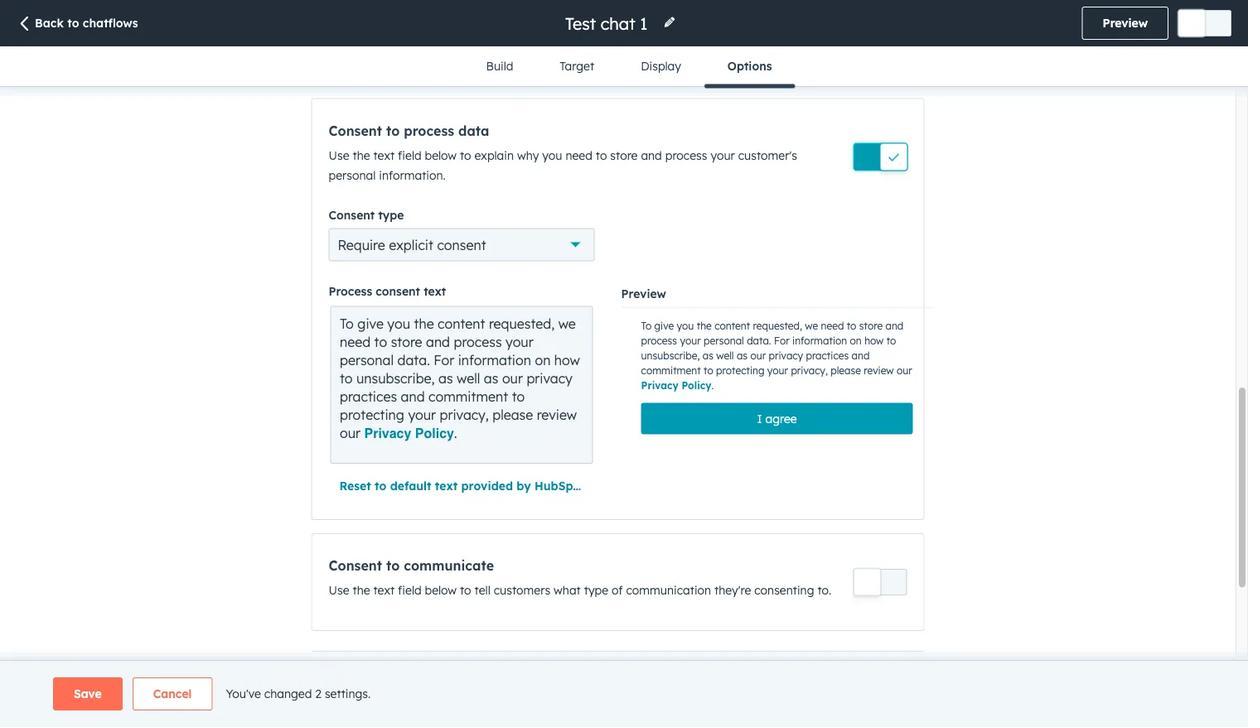 Task type: locate. For each thing, give the bounding box(es) containing it.
agree
[[765, 412, 797, 426]]

1 horizontal spatial content
[[715, 320, 750, 333]]

privacy policy link for .
[[364, 425, 454, 441]]

privacy,
[[791, 365, 828, 377], [440, 406, 489, 423]]

0 horizontal spatial privacy,
[[440, 406, 489, 423]]

how inside to give you the content requested, we need to store and process your personal data. for information on how to unsubscribe, as well as our privacy practices and commitment to protecting your privacy, please review our privacy policy .
[[865, 335, 884, 347]]

personal inside to give you the content requested, we need to store and process your personal data. for information on how to unsubscribe, as well as our privacy practices and commitment to protecting your privacy, please review our privacy policy .
[[704, 335, 744, 347]]

policy
[[682, 380, 712, 392], [415, 425, 454, 441]]

1 horizontal spatial practices
[[806, 350, 849, 362]]

0 vertical spatial unsubscribe,
[[641, 350, 700, 362]]

1 horizontal spatial give
[[654, 320, 674, 333]]

1 horizontal spatial well
[[716, 350, 734, 362]]

below down communicate
[[425, 583, 457, 598]]

0 vertical spatial review
[[864, 365, 894, 377]]

practices
[[806, 350, 849, 362], [340, 388, 397, 405]]

to inside to give you the content requested, we need to store and process your personal data. for information on how to unsubscribe, as well as our privacy practices and commitment to protecting your privacy, please review our
[[340, 315, 354, 332]]

1 horizontal spatial consent
[[437, 237, 486, 253]]

consent
[[329, 122, 382, 139], [329, 207, 375, 222], [329, 558, 382, 574]]

commitment inside to give you the content requested, we need to store and process your personal data. for information on how to unsubscribe, as well as our privacy practices and commitment to protecting your privacy, please review our privacy policy .
[[641, 365, 701, 377]]

we inside to give you the content requested, we need to store and process your personal data. for information on how to unsubscribe, as well as our privacy practices and commitment to protecting your privacy, please review our
[[558, 315, 576, 332]]

text
[[373, 148, 395, 162], [424, 284, 446, 298], [435, 479, 458, 493], [373, 583, 395, 598]]

0 horizontal spatial give
[[357, 315, 384, 332]]

customers
[[494, 583, 550, 598]]

0 horizontal spatial unsubscribe,
[[356, 370, 435, 387]]

privacy
[[769, 350, 803, 362], [527, 370, 572, 387]]

and
[[641, 148, 662, 162], [886, 320, 904, 333], [426, 333, 450, 350], [852, 350, 870, 362], [401, 388, 425, 405]]

1 horizontal spatial store
[[610, 148, 638, 162]]

customer's
[[738, 148, 797, 162]]

2 vertical spatial store
[[391, 333, 422, 350]]

privacy, inside to give you the content requested, we need to store and process your personal data. for information on how to unsubscribe, as well as our privacy practices and commitment to protecting your privacy, please review our
[[440, 406, 489, 423]]

to give you the content requested, we need to store and process your personal data. for information on how to unsubscribe, as well as our privacy practices and commitment to protecting your privacy, please review our privacy policy .
[[641, 320, 912, 392]]

1 horizontal spatial preview
[[1103, 16, 1148, 30]]

0 vertical spatial consent
[[329, 122, 382, 139]]

type
[[378, 207, 404, 222], [584, 583, 608, 598]]

field down consent to communicate
[[398, 583, 422, 598]]

unsubscribe,
[[641, 350, 700, 362], [356, 370, 435, 387]]

you inside to give you the content requested, we need to store and process your personal data. for information on how to unsubscribe, as well as our privacy practices and commitment to protecting your privacy, please review our privacy policy .
[[677, 320, 694, 333]]

use the text field below to explain why you need to store and process your customer's personal information.
[[329, 148, 797, 182]]

consent up information.
[[329, 122, 382, 139]]

we for to give you the content requested, we need to store and process your personal data. for information on how to unsubscribe, as well as our privacy practices and commitment to protecting your privacy, please review our
[[558, 315, 576, 332]]

1 vertical spatial on
[[535, 352, 551, 368]]

information.
[[379, 168, 446, 182]]

0 horizontal spatial review
[[537, 406, 577, 423]]

privacy, for to give you the content requested, we need to store and process your personal data. for information on how to unsubscribe, as well as our privacy practices and commitment to protecting your privacy, please review our privacy policy .
[[791, 365, 828, 377]]

consent type
[[329, 207, 404, 222]]

field up information.
[[398, 148, 422, 162]]

to
[[67, 16, 79, 30], [386, 122, 400, 139], [460, 148, 471, 162], [596, 148, 607, 162], [847, 320, 857, 333], [374, 333, 387, 350], [887, 335, 896, 347], [704, 365, 713, 377], [340, 370, 353, 387], [512, 388, 525, 405], [375, 479, 387, 493], [386, 558, 400, 574], [460, 583, 471, 598]]

2 horizontal spatial you
[[677, 320, 694, 333]]

data. inside to give you the content requested, we need to store and process your personal data. for information on how to unsubscribe, as well as our privacy practices and commitment to protecting your privacy, please review our
[[397, 352, 430, 368]]

0 vertical spatial privacy policy link
[[641, 380, 712, 392]]

build
[[486, 59, 513, 73]]

0 vertical spatial how
[[865, 335, 884, 347]]

you for to give you the content requested, we need to store and process your personal data. for information on how to unsubscribe, as well as our privacy practices and commitment to protecting your privacy, please review our
[[387, 315, 410, 332]]

0 vertical spatial below
[[425, 148, 457, 162]]

process
[[329, 284, 372, 298]]

consent
[[437, 237, 486, 253], [376, 284, 420, 298]]

preview
[[1103, 16, 1148, 30], [621, 287, 666, 301]]

1 vertical spatial protecting
[[340, 406, 404, 423]]

protecting up privacy policy .
[[340, 406, 404, 423]]

text right default
[[435, 479, 458, 493]]

provided
[[461, 479, 513, 493]]

data. inside to give you the content requested, we need to store and process your personal data. for information on how to unsubscribe, as well as our privacy practices and commitment to protecting your privacy, please review our privacy policy .
[[747, 335, 771, 347]]

on inside to give you the content requested, we need to store and process your personal data. for information on how to unsubscribe, as well as our privacy practices and commitment to protecting your privacy, please review our
[[535, 352, 551, 368]]

store
[[610, 148, 638, 162], [859, 320, 883, 333], [391, 333, 422, 350]]

1 vertical spatial personal
[[704, 335, 744, 347]]

1 vertical spatial privacy,
[[440, 406, 489, 423]]

0 horizontal spatial to
[[340, 315, 354, 332]]

options button
[[704, 46, 795, 88]]

3 consent from the top
[[329, 558, 382, 574]]

store inside to give you the content requested, we need to store and process your personal data. for information on how to unsubscribe, as well as our privacy practices and commitment to protecting your privacy, please review our
[[391, 333, 422, 350]]

use down consent to communicate
[[329, 583, 349, 598]]

1 consent from the top
[[329, 122, 382, 139]]

data.
[[747, 335, 771, 347], [397, 352, 430, 368]]

1 horizontal spatial commitment
[[641, 365, 701, 377]]

below inside 'use the text field below to explain why you need to store and process your customer's personal information.'
[[425, 148, 457, 162]]

1 vertical spatial unsubscribe,
[[356, 370, 435, 387]]

you inside to give you the content requested, we need to store and process your personal data. for information on how to unsubscribe, as well as our privacy practices and commitment to protecting your privacy, please review our
[[387, 315, 410, 332]]

privacy inside to give you the content requested, we need to store and process your personal data. for information on how to unsubscribe, as well as our privacy practices and commitment to protecting your privacy, please review our
[[527, 370, 572, 387]]

unsubscribe, inside to give you the content requested, we need to store and process your personal data. for information on how to unsubscribe, as well as our privacy practices and commitment to protecting your privacy, please review our
[[356, 370, 435, 387]]

text down require explicit consent
[[424, 284, 446, 298]]

0 vertical spatial data.
[[747, 335, 771, 347]]

unsubscribe, for to give you the content requested, we need to store and process your personal data. for information on how to unsubscribe, as well as our privacy practices and commitment to protecting your privacy, please review our
[[356, 370, 435, 387]]

1 vertical spatial commitment
[[429, 388, 508, 405]]

1 vertical spatial please
[[493, 406, 533, 423]]

0 vertical spatial personal
[[329, 168, 376, 182]]

1 vertical spatial well
[[457, 370, 480, 387]]

consent right explicit
[[437, 237, 486, 253]]

1 below from the top
[[425, 148, 457, 162]]

1 horizontal spatial to
[[641, 320, 652, 333]]

0 vertical spatial type
[[378, 207, 404, 222]]

type up explicit
[[378, 207, 404, 222]]

give
[[357, 315, 384, 332], [654, 320, 674, 333]]

2 horizontal spatial need
[[821, 320, 844, 333]]

None field
[[564, 12, 653, 34]]

2
[[315, 687, 322, 702]]

0 vertical spatial use
[[329, 148, 349, 162]]

0 horizontal spatial how
[[554, 352, 580, 368]]

personal
[[329, 168, 376, 182], [704, 335, 744, 347], [340, 352, 394, 368]]

to inside to give you the content requested, we need to store and process your personal data. for information on how to unsubscribe, as well as our privacy practices and commitment to protecting your privacy, please review our privacy policy .
[[641, 320, 652, 333]]

personal inside to give you the content requested, we need to store and process your personal data. for information on how to unsubscribe, as well as our privacy practices and commitment to protecting your privacy, please review our
[[340, 352, 394, 368]]

store inside to give you the content requested, we need to store and process your personal data. for information on how to unsubscribe, as well as our privacy practices and commitment to protecting your privacy, please review our privacy policy .
[[859, 320, 883, 333]]

for
[[774, 335, 790, 347], [434, 352, 454, 368]]

0 vertical spatial commitment
[[641, 365, 701, 377]]

the inside to give you the content requested, we need to store and process your personal data. for information on how to unsubscribe, as well as our privacy practices and commitment to protecting your privacy, please review our privacy policy .
[[697, 320, 712, 333]]

0 vertical spatial consent
[[437, 237, 486, 253]]

policy inside to give you the content requested, we need to store and process your personal data. for information on how to unsubscribe, as well as our privacy practices and commitment to protecting your privacy, please review our privacy policy .
[[682, 380, 712, 392]]

practices for to give you the content requested, we need to store and process your personal data. for information on how to unsubscribe, as well as our privacy practices and commitment to protecting your privacy, please review our privacy policy .
[[806, 350, 849, 362]]

of
[[612, 583, 623, 598]]

0 horizontal spatial privacy policy link
[[364, 425, 454, 441]]

0 horizontal spatial protecting
[[340, 406, 404, 423]]

please inside to give you the content requested, we need to store and process your personal data. for information on how to unsubscribe, as well as our privacy practices and commitment to protecting your privacy, please review our privacy policy .
[[831, 365, 861, 377]]

changed
[[264, 687, 312, 702]]

consent right process
[[376, 284, 420, 298]]

0 horizontal spatial consent
[[376, 284, 420, 298]]

give for to give you the content requested, we need to store and process your personal data. for information on how to unsubscribe, as well as our privacy practices and commitment to protecting your privacy, please review our privacy policy .
[[654, 320, 674, 333]]

text down consent to communicate
[[373, 583, 395, 598]]

review for to give you the content requested, we need to store and process your personal data. for information on how to unsubscribe, as well as our privacy practices and commitment to protecting your privacy, please review our
[[537, 406, 577, 423]]

0 horizontal spatial privacy
[[364, 425, 411, 441]]

1 vertical spatial consent
[[329, 207, 375, 222]]

1 vertical spatial field
[[398, 583, 422, 598]]

policy inside privacy policy .
[[415, 425, 454, 441]]

for up agree
[[774, 335, 790, 347]]

0 vertical spatial field
[[398, 148, 422, 162]]

information inside to give you the content requested, we need to store and process your personal data. for information on how to unsubscribe, as well as our privacy practices and commitment to protecting your privacy, please review our
[[458, 352, 531, 368]]

privacy, up privacy policy .
[[440, 406, 489, 423]]

1 vertical spatial how
[[554, 352, 580, 368]]

information
[[792, 335, 847, 347], [458, 352, 531, 368]]

review
[[864, 365, 894, 377], [537, 406, 577, 423]]

well
[[716, 350, 734, 362], [457, 370, 480, 387]]

consent up require
[[329, 207, 375, 222]]

our
[[750, 350, 766, 362], [897, 365, 912, 377], [502, 370, 523, 387], [340, 425, 361, 441]]

2 field from the top
[[398, 583, 422, 598]]

1 horizontal spatial review
[[864, 365, 894, 377]]

process consent text
[[329, 284, 446, 298]]

practices inside to give you the content requested, we need to store and process your personal data. for information on how to unsubscribe, as well as our privacy practices and commitment to protecting your privacy, please review our privacy policy .
[[806, 350, 849, 362]]

require explicit consent button
[[329, 228, 595, 261]]

give inside to give you the content requested, we need to store and process your personal data. for information on how to unsubscribe, as well as our privacy practices and commitment to protecting your privacy, please review our
[[357, 315, 384, 332]]

reset
[[339, 479, 371, 493]]

0 vertical spatial well
[[716, 350, 734, 362]]

store inside 'use the text field below to explain why you need to store and process your customer's personal information.'
[[610, 148, 638, 162]]

0 vertical spatial need
[[566, 148, 593, 162]]

0 vertical spatial on
[[850, 335, 862, 347]]

how for to give you the content requested, we need to store and process your personal data. for information on how to unsubscribe, as well as our privacy practices and commitment to protecting your privacy, please review our
[[554, 352, 580, 368]]

need
[[566, 148, 593, 162], [821, 320, 844, 333], [340, 333, 371, 350]]

unsubscribe, inside to give you the content requested, we need to store and process your personal data. for information on how to unsubscribe, as well as our privacy practices and commitment to protecting your privacy, please review our privacy policy .
[[641, 350, 700, 362]]

we
[[558, 315, 576, 332], [805, 320, 818, 333]]

how
[[865, 335, 884, 347], [554, 352, 580, 368]]

information inside to give you the content requested, we need to store and process your personal data. for information on how to unsubscribe, as well as our privacy practices and commitment to protecting your privacy, please review our privacy policy .
[[792, 335, 847, 347]]

data. up i
[[747, 335, 771, 347]]

2 horizontal spatial store
[[859, 320, 883, 333]]

on
[[850, 335, 862, 347], [535, 352, 551, 368]]

i agree button
[[641, 403, 913, 435]]

practices up i agree 'button'
[[806, 350, 849, 362]]

1 horizontal spatial privacy
[[641, 380, 679, 392]]

by
[[517, 479, 531, 493]]

1 horizontal spatial please
[[831, 365, 861, 377]]

0 horizontal spatial on
[[535, 352, 551, 368]]

back to chatflows
[[35, 16, 138, 30]]

below
[[425, 148, 457, 162], [425, 583, 457, 598]]

for inside to give you the content requested, we need to store and process your personal data. for information on how to unsubscribe, as well as our privacy practices and commitment to protecting your privacy, please review our
[[434, 352, 454, 368]]

reset to default text provided by hubspot button
[[329, 470, 595, 503]]

1 horizontal spatial requested,
[[753, 320, 802, 333]]

protecting
[[716, 365, 765, 377], [340, 406, 404, 423]]

below up information.
[[425, 148, 457, 162]]

for up privacy policy .
[[434, 352, 454, 368]]

well up privacy policy .
[[457, 370, 480, 387]]

save button
[[53, 678, 122, 711]]

for for to give you the content requested, we need to store and process your personal data. for information on how to unsubscribe, as well as our privacy practices and commitment to protecting your privacy, please review our
[[434, 352, 454, 368]]

1 vertical spatial consent
[[376, 284, 420, 298]]

0 horizontal spatial policy
[[415, 425, 454, 441]]

1 horizontal spatial on
[[850, 335, 862, 347]]

0 horizontal spatial requested,
[[489, 315, 555, 332]]

1 vertical spatial preview
[[621, 287, 666, 301]]

need inside to give you the content requested, we need to store and process your personal data. for information on how to unsubscribe, as well as our privacy practices and commitment to protecting your privacy, please review our privacy policy .
[[821, 320, 844, 333]]

please inside to give you the content requested, we need to store and process your personal data. for information on how to unsubscribe, as well as our privacy practices and commitment to protecting your privacy, please review our
[[493, 406, 533, 423]]

we inside to give you the content requested, we need to store and process your personal data. for information on how to unsubscribe, as well as our privacy practices and commitment to protecting your privacy, please review our privacy policy .
[[805, 320, 818, 333]]

privacy, inside to give you the content requested, we need to store and process your personal data. for information on how to unsubscribe, as well as our privacy practices and commitment to protecting your privacy, please review our privacy policy .
[[791, 365, 828, 377]]

privacy policy link
[[641, 380, 712, 392], [364, 425, 454, 441]]

commitment inside to give you the content requested, we need to store and process your personal data. for information on how to unsubscribe, as well as our privacy practices and commitment to protecting your privacy, please review our
[[429, 388, 508, 405]]

type left of
[[584, 583, 608, 598]]

1 horizontal spatial privacy policy link
[[641, 380, 712, 392]]

you
[[542, 148, 562, 162], [387, 315, 410, 332], [677, 320, 694, 333]]

give for to give you the content requested, we need to store and process your personal data. for information on how to unsubscribe, as well as our privacy practices and commitment to protecting your privacy, please review our
[[357, 315, 384, 332]]

privacy policy .
[[364, 425, 457, 441]]

personal for to give you the content requested, we need to store and process your personal data. for information on how to unsubscribe, as well as our privacy practices and commitment to protecting your privacy, please review our privacy policy .
[[704, 335, 744, 347]]

to inside 'button'
[[67, 16, 79, 30]]

to
[[340, 315, 354, 332], [641, 320, 652, 333]]

protecting inside to give you the content requested, we need to store and process your personal data. for information on how to unsubscribe, as well as our privacy practices and commitment to protecting your privacy, please review our
[[340, 406, 404, 423]]

data. up privacy policy .
[[397, 352, 430, 368]]

consent to communicate
[[329, 558, 494, 574]]

protecting inside to give you the content requested, we need to store and process your personal data. for information on how to unsubscribe, as well as our privacy practices and commitment to protecting your privacy, please review our privacy policy .
[[716, 365, 765, 377]]

use for consent to process data
[[329, 148, 349, 162]]

consent for consent to communicate
[[329, 558, 382, 574]]

consent down reset
[[329, 558, 382, 574]]

0 vertical spatial store
[[610, 148, 638, 162]]

the inside 'use the text field below to explain why you need to store and process your customer's personal information.'
[[353, 148, 370, 162]]

well inside to give you the content requested, we need to store and process your personal data. for information on how to unsubscribe, as well as our privacy practices and commitment to protecting your privacy, please review our privacy policy .
[[716, 350, 734, 362]]

privacy
[[641, 380, 679, 392], [364, 425, 411, 441]]

i
[[757, 412, 762, 426]]

1 field from the top
[[398, 148, 422, 162]]

review inside to give you the content requested, we need to store and process your personal data. for information on how to unsubscribe, as well as our privacy practices and commitment to protecting your privacy, please review our
[[537, 406, 577, 423]]

0 horizontal spatial preview
[[621, 287, 666, 301]]

how for to give you the content requested, we need to store and process your personal data. for information on how to unsubscribe, as well as our privacy practices and commitment to protecting your privacy, please review our privacy policy .
[[865, 335, 884, 347]]

practices inside to give you the content requested, we need to store and process your personal data. for information on how to unsubscribe, as well as our privacy practices and commitment to protecting your privacy, please review our
[[340, 388, 397, 405]]

2 vertical spatial need
[[340, 333, 371, 350]]

commitment for to give you the content requested, we need to store and process your personal data. for information on how to unsubscribe, as well as our privacy practices and commitment to protecting your privacy, please review our privacy policy .
[[641, 365, 701, 377]]

0 vertical spatial .
[[712, 380, 714, 392]]

they're
[[715, 583, 751, 598]]

content
[[438, 315, 485, 332], [715, 320, 750, 333]]

0 vertical spatial please
[[831, 365, 861, 377]]

tell
[[475, 583, 491, 598]]

well up i agree 'button'
[[716, 350, 734, 362]]

1 vertical spatial for
[[434, 352, 454, 368]]

text up information.
[[373, 148, 395, 162]]

the inside to give you the content requested, we need to store and process your personal data. for information on how to unsubscribe, as well as our privacy practices and commitment to protecting your privacy, please review our
[[414, 315, 434, 332]]

1 horizontal spatial policy
[[682, 380, 712, 392]]

1 horizontal spatial need
[[566, 148, 593, 162]]

review inside to give you the content requested, we need to store and process your personal data. for information on how to unsubscribe, as well as our privacy practices and commitment to protecting your privacy, please review our privacy policy .
[[864, 365, 894, 377]]

1 vertical spatial privacy
[[527, 370, 572, 387]]

privacy, up agree
[[791, 365, 828, 377]]

as
[[703, 350, 714, 362], [737, 350, 748, 362], [438, 370, 453, 387], [484, 370, 498, 387]]

commitment
[[641, 365, 701, 377], [429, 388, 508, 405]]

1 horizontal spatial protecting
[[716, 365, 765, 377]]

field for process
[[398, 148, 422, 162]]

None text field
[[340, 314, 584, 442]]

1 horizontal spatial information
[[792, 335, 847, 347]]

use inside 'use the text field below to explain why you need to store and process your customer's personal information.'
[[329, 148, 349, 162]]

1 vertical spatial practices
[[340, 388, 397, 405]]

you've changed 2 settings.
[[226, 687, 371, 702]]

navigation
[[463, 46, 795, 88]]

requested, for to give you the content requested, we need to store and process your personal data. for information on how to unsubscribe, as well as our privacy practices and commitment to protecting your privacy, please review our
[[489, 315, 555, 332]]

privacy inside to give you the content requested, we need to store and process your personal data. for information on how to unsubscribe, as well as our privacy practices and commitment to protecting your privacy, please review our privacy policy .
[[769, 350, 803, 362]]

you inside 'use the text field below to explain why you need to store and process your customer's personal information.'
[[542, 148, 562, 162]]

0 vertical spatial privacy,
[[791, 365, 828, 377]]

2 use from the top
[[329, 583, 349, 598]]

the
[[353, 148, 370, 162], [414, 315, 434, 332], [697, 320, 712, 333], [353, 583, 370, 598]]

requested, inside to give you the content requested, we need to store and process your personal data. for information on how to unsubscribe, as well as our privacy practices and commitment to protecting your privacy, please review our
[[489, 315, 555, 332]]

1 vertical spatial store
[[859, 320, 883, 333]]

0 vertical spatial practices
[[806, 350, 849, 362]]

0 horizontal spatial type
[[378, 207, 404, 222]]

0 horizontal spatial well
[[457, 370, 480, 387]]

use up consent type
[[329, 148, 349, 162]]

content inside to give you the content requested, we need to store and process your personal data. for information on how to unsubscribe, as well as our privacy practices and commitment to protecting your privacy, please review our
[[438, 315, 485, 332]]

text for use the text field below to explain why you need to store and process your customer's personal information.
[[373, 148, 395, 162]]

consent to process data
[[329, 122, 489, 139]]

use
[[329, 148, 349, 162], [329, 583, 349, 598]]

process inside to give you the content requested, we need to store and process your personal data. for information on how to unsubscribe, as well as our privacy practices and commitment to protecting your privacy, please review our
[[454, 333, 502, 350]]

display
[[641, 59, 681, 73]]

process inside 'use the text field below to explain why you need to store and process your customer's personal information.'
[[665, 148, 707, 162]]

well inside to give you the content requested, we need to store and process your personal data. for information on how to unsubscribe, as well as our privacy practices and commitment to protecting your privacy, please review our
[[457, 370, 480, 387]]

on inside to give you the content requested, we need to store and process your personal data. for information on how to unsubscribe, as well as our privacy practices and commitment to protecting your privacy, please review our privacy policy .
[[850, 335, 862, 347]]

0 vertical spatial privacy
[[769, 350, 803, 362]]

0 horizontal spatial privacy
[[527, 370, 572, 387]]

text inside 'use the text field below to explain why you need to store and process your customer's personal information.'
[[373, 148, 395, 162]]

need inside to give you the content requested, we need to store and process your personal data. for information on how to unsubscribe, as well as our privacy practices and commitment to protecting your privacy, please review our
[[340, 333, 371, 350]]

. up i agree 'button'
[[712, 380, 714, 392]]

2 consent from the top
[[329, 207, 375, 222]]

1 horizontal spatial privacy
[[769, 350, 803, 362]]

0 horizontal spatial you
[[387, 315, 410, 332]]

your
[[711, 148, 735, 162], [506, 333, 533, 350], [680, 335, 701, 347], [767, 365, 788, 377], [408, 406, 436, 423]]

0 vertical spatial privacy
[[641, 380, 679, 392]]

privacy, for to give you the content requested, we need to store and process your personal data. for information on how to unsubscribe, as well as our privacy practices and commitment to protecting your privacy, please review our
[[440, 406, 489, 423]]

1 horizontal spatial data.
[[747, 335, 771, 347]]

1 vertical spatial .
[[454, 425, 457, 441]]

protecting up i
[[716, 365, 765, 377]]

for inside to give you the content requested, we need to store and process your personal data. for information on how to unsubscribe, as well as our privacy practices and commitment to protecting your privacy, please review our privacy policy .
[[774, 335, 790, 347]]

1 vertical spatial privacy
[[364, 425, 411, 441]]

practices up privacy policy .
[[340, 388, 397, 405]]

content inside to give you the content requested, we need to store and process your personal data. for information on how to unsubscribe, as well as our privacy practices and commitment to protecting your privacy, please review our privacy policy .
[[715, 320, 750, 333]]

1 horizontal spatial how
[[865, 335, 884, 347]]

0 vertical spatial for
[[774, 335, 790, 347]]

0 horizontal spatial need
[[340, 333, 371, 350]]

1 horizontal spatial we
[[805, 320, 818, 333]]

how inside to give you the content requested, we need to store and process your personal data. for information on how to unsubscribe, as well as our privacy practices and commitment to protecting your privacy, please review our
[[554, 352, 580, 368]]

0 horizontal spatial practices
[[340, 388, 397, 405]]

requested, inside to give you the content requested, we need to store and process your personal data. for information on how to unsubscribe, as well as our privacy practices and commitment to protecting your privacy, please review our privacy policy .
[[753, 320, 802, 333]]

2 vertical spatial personal
[[340, 352, 394, 368]]

1 use from the top
[[329, 148, 349, 162]]

1 vertical spatial below
[[425, 583, 457, 598]]

0 horizontal spatial for
[[434, 352, 454, 368]]

1 vertical spatial use
[[329, 583, 349, 598]]

default
[[390, 479, 431, 493]]

process
[[404, 122, 454, 139], [665, 148, 707, 162], [454, 333, 502, 350], [641, 335, 677, 347]]

2 below from the top
[[425, 583, 457, 598]]

give inside to give you the content requested, we need to store and process your personal data. for information on how to unsubscribe, as well as our privacy practices and commitment to protecting your privacy, please review our privacy policy .
[[654, 320, 674, 333]]

store for to give you the content requested, we need to store and process your personal data. for information on how to unsubscribe, as well as our privacy practices and commitment to protecting your privacy, please review our privacy policy .
[[859, 320, 883, 333]]

1 vertical spatial type
[[584, 583, 608, 598]]

0 horizontal spatial information
[[458, 352, 531, 368]]

settings.
[[325, 687, 371, 702]]

. up reset to default text provided by hubspot on the left of the page
[[454, 425, 457, 441]]

0 horizontal spatial please
[[493, 406, 533, 423]]

on for to give you the content requested, we need to store and process your personal data. for information on how to unsubscribe, as well as our privacy practices and commitment to protecting your privacy, please review our
[[535, 352, 551, 368]]

please
[[831, 365, 861, 377], [493, 406, 533, 423]]

field inside 'use the text field below to explain why you need to store and process your customer's personal information.'
[[398, 148, 422, 162]]

requested,
[[489, 315, 555, 332], [753, 320, 802, 333]]

field
[[398, 148, 422, 162], [398, 583, 422, 598]]



Task type: vqa. For each thing, say whether or not it's contained in the screenshot.
"content" within To give you the content requested, we need to store and process your personal data. For information on how to unsubscribe, as well as our privacy practices and commitment to protecting your privacy, please review our
yes



Task type: describe. For each thing, give the bounding box(es) containing it.
privacy inside privacy policy .
[[364, 425, 411, 441]]

practices for to give you the content requested, we need to store and process your personal data. for information on how to unsubscribe, as well as our privacy practices and commitment to protecting your privacy, please review our
[[340, 388, 397, 405]]

text for process consent text
[[424, 284, 446, 298]]

for for to give you the content requested, we need to store and process your personal data. for information on how to unsubscribe, as well as our privacy practices and commitment to protecting your privacy, please review our privacy policy .
[[774, 335, 790, 347]]

privacy policy link for you
[[641, 380, 712, 392]]

require
[[338, 237, 385, 253]]

explicit
[[389, 237, 433, 253]]

requested, for to give you the content requested, we need to store and process your personal data. for information on how to unsubscribe, as well as our privacy practices and commitment to protecting your privacy, please review our privacy policy .
[[753, 320, 802, 333]]

personal for to give you the content requested, we need to store and process your personal data. for information on how to unsubscribe, as well as our privacy practices and commitment to protecting your privacy, please review our
[[340, 352, 394, 368]]

consent for consent to process data
[[329, 122, 382, 139]]

data
[[458, 122, 489, 139]]

review for to give you the content requested, we need to store and process your personal data. for information on how to unsubscribe, as well as our privacy practices and commitment to protecting your privacy, please review our privacy policy .
[[864, 365, 894, 377]]

. inside to give you the content requested, we need to store and process your personal data. for information on how to unsubscribe, as well as our privacy practices and commitment to protecting your privacy, please review our privacy policy .
[[712, 380, 714, 392]]

need for to give you the content requested, we need to store and process your personal data. for information on how to unsubscribe, as well as our privacy practices and commitment to protecting your privacy, please review our privacy policy .
[[821, 320, 844, 333]]

personal inside 'use the text field below to explain why you need to store and process your customer's personal information.'
[[329, 168, 376, 182]]

process inside to give you the content requested, we need to store and process your personal data. for information on how to unsubscribe, as well as our privacy practices and commitment to protecting your privacy, please review our privacy policy .
[[641, 335, 677, 347]]

i agree
[[757, 412, 797, 426]]

privacy inside to give you the content requested, we need to store and process your personal data. for information on how to unsubscribe, as well as our privacy practices and commitment to protecting your privacy, please review our privacy policy .
[[641, 380, 679, 392]]

protecting for to give you the content requested, we need to store and process your personal data. for information on how to unsubscribe, as well as our privacy practices and commitment to protecting your privacy, please review our
[[340, 406, 404, 423]]

explain
[[475, 148, 514, 162]]

options
[[728, 59, 772, 73]]

require explicit consent
[[338, 237, 486, 253]]

below for communicate
[[425, 583, 457, 598]]

communication
[[626, 583, 711, 598]]

consent for consent type
[[329, 207, 375, 222]]

protecting for to give you the content requested, we need to store and process your personal data. for information on how to unsubscribe, as well as our privacy practices and commitment to protecting your privacy, please review our privacy policy .
[[716, 365, 765, 377]]

data. for to give you the content requested, we need to store and process your personal data. for information on how to unsubscribe, as well as our privacy practices and commitment to protecting your privacy, please review our
[[397, 352, 430, 368]]

well for to give you the content requested, we need to store and process your personal data. for information on how to unsubscribe, as well as our privacy practices and commitment to protecting your privacy, please review our
[[457, 370, 480, 387]]

use the text field below to tell customers what type of communication they're consenting to.
[[329, 583, 831, 598]]

to.
[[818, 583, 831, 598]]

0 horizontal spatial .
[[454, 425, 457, 441]]

why
[[517, 148, 539, 162]]

information for to give you the content requested, we need to store and process your personal data. for information on how to unsubscribe, as well as our privacy practices and commitment to protecting your privacy, please review our
[[458, 352, 531, 368]]

privacy for to give you the content requested, we need to store and process your personal data. for information on how to unsubscribe, as well as our privacy practices and commitment to protecting your privacy, please review our
[[527, 370, 572, 387]]

to for to give you the content requested, we need to store and process your personal data. for information on how to unsubscribe, as well as our privacy practices and commitment to protecting your privacy, please review our
[[340, 315, 354, 332]]

data. for to give you the content requested, we need to store and process your personal data. for information on how to unsubscribe, as well as our privacy practices and commitment to protecting your privacy, please review our privacy policy .
[[747, 335, 771, 347]]

none text field containing to give you the content requested, we need to store and process your personal data. for information on how to unsubscribe, as well as our privacy practices and commitment to protecting your privacy, please review our
[[340, 314, 584, 442]]

you for to give you the content requested, we need to store and process your personal data. for information on how to unsubscribe, as well as our privacy practices and commitment to protecting your privacy, please review our privacy policy .
[[677, 320, 694, 333]]

text inside button
[[435, 479, 458, 493]]

to for to give you the content requested, we need to store and process your personal data. for information on how to unsubscribe, as well as our privacy practices and commitment to protecting your privacy, please review our privacy policy .
[[641, 320, 652, 333]]

content for to give you the content requested, we need to store and process your personal data. for information on how to unsubscribe, as well as our privacy practices and commitment to protecting your privacy, please review our
[[438, 315, 485, 332]]

preview button
[[1082, 7, 1169, 40]]

please for to give you the content requested, we need to store and process your personal data. for information on how to unsubscribe, as well as our privacy practices and commitment to protecting your privacy, please review our
[[493, 406, 533, 423]]

cancel button
[[132, 678, 213, 711]]

store for to give you the content requested, we need to store and process your personal data. for information on how to unsubscribe, as well as our privacy practices and commitment to protecting your privacy, please review our
[[391, 333, 422, 350]]

to inside button
[[375, 479, 387, 493]]

text for use the text field below to tell customers what type of communication they're consenting to.
[[373, 583, 395, 598]]

we for to give you the content requested, we need to store and process your personal data. for information on how to unsubscribe, as well as our privacy practices and commitment to protecting your privacy, please review our privacy policy .
[[805, 320, 818, 333]]

target
[[560, 59, 594, 73]]

commitment for to give you the content requested, we need to store and process your personal data. for information on how to unsubscribe, as well as our privacy practices and commitment to protecting your privacy, please review our
[[429, 388, 508, 405]]

you've
[[226, 687, 261, 702]]

target button
[[537, 46, 618, 86]]

to give you the content requested, we need to store and process your personal data. for information on how to unsubscribe, as well as our privacy practices and commitment to protecting your privacy, please review our
[[340, 315, 584, 441]]

back
[[35, 16, 64, 30]]

reset to default text provided by hubspot
[[339, 479, 585, 493]]

display button
[[618, 46, 704, 86]]

use for consent to communicate
[[329, 583, 349, 598]]

preview inside button
[[1103, 16, 1148, 30]]

build button
[[463, 46, 537, 86]]

chatflows
[[83, 16, 138, 30]]

information for to give you the content requested, we need to store and process your personal data. for information on how to unsubscribe, as well as our privacy practices and commitment to protecting your privacy, please review our privacy policy .
[[792, 335, 847, 347]]

privacy for to give you the content requested, we need to store and process your personal data. for information on how to unsubscribe, as well as our privacy practices and commitment to protecting your privacy, please review our privacy policy .
[[769, 350, 803, 362]]

save
[[74, 687, 102, 702]]

back to chatflows button
[[17, 15, 138, 33]]

navigation containing build
[[463, 46, 795, 88]]

below for process
[[425, 148, 457, 162]]

unsubscribe, for to give you the content requested, we need to store and process your personal data. for information on how to unsubscribe, as well as our privacy practices and commitment to protecting your privacy, please review our privacy policy .
[[641, 350, 700, 362]]

content for to give you the content requested, we need to store and process your personal data. for information on how to unsubscribe, as well as our privacy practices and commitment to protecting your privacy, please review our privacy policy .
[[715, 320, 750, 333]]

need inside 'use the text field below to explain why you need to store and process your customer's personal information.'
[[566, 148, 593, 162]]

your inside 'use the text field below to explain why you need to store and process your customer's personal information.'
[[711, 148, 735, 162]]

cancel
[[153, 687, 192, 702]]

please for to give you the content requested, we need to store and process your personal data. for information on how to unsubscribe, as well as our privacy practices and commitment to protecting your privacy, please review our privacy policy .
[[831, 365, 861, 377]]

hubspot
[[535, 479, 585, 493]]

1 horizontal spatial type
[[584, 583, 608, 598]]

communicate
[[404, 558, 494, 574]]

and inside 'use the text field below to explain why you need to store and process your customer's personal information.'
[[641, 148, 662, 162]]

well for to give you the content requested, we need to store and process your personal data. for information on how to unsubscribe, as well as our privacy practices and commitment to protecting your privacy, please review our privacy policy .
[[716, 350, 734, 362]]

what
[[554, 583, 581, 598]]

need for to give you the content requested, we need to store and process your personal data. for information on how to unsubscribe, as well as our privacy practices and commitment to protecting your privacy, please review our
[[340, 333, 371, 350]]

on for to give you the content requested, we need to store and process your personal data. for information on how to unsubscribe, as well as our privacy practices and commitment to protecting your privacy, please review our privacy policy .
[[850, 335, 862, 347]]

consent inside popup button
[[437, 237, 486, 253]]

field for communicate
[[398, 583, 422, 598]]

consenting
[[754, 583, 814, 598]]



